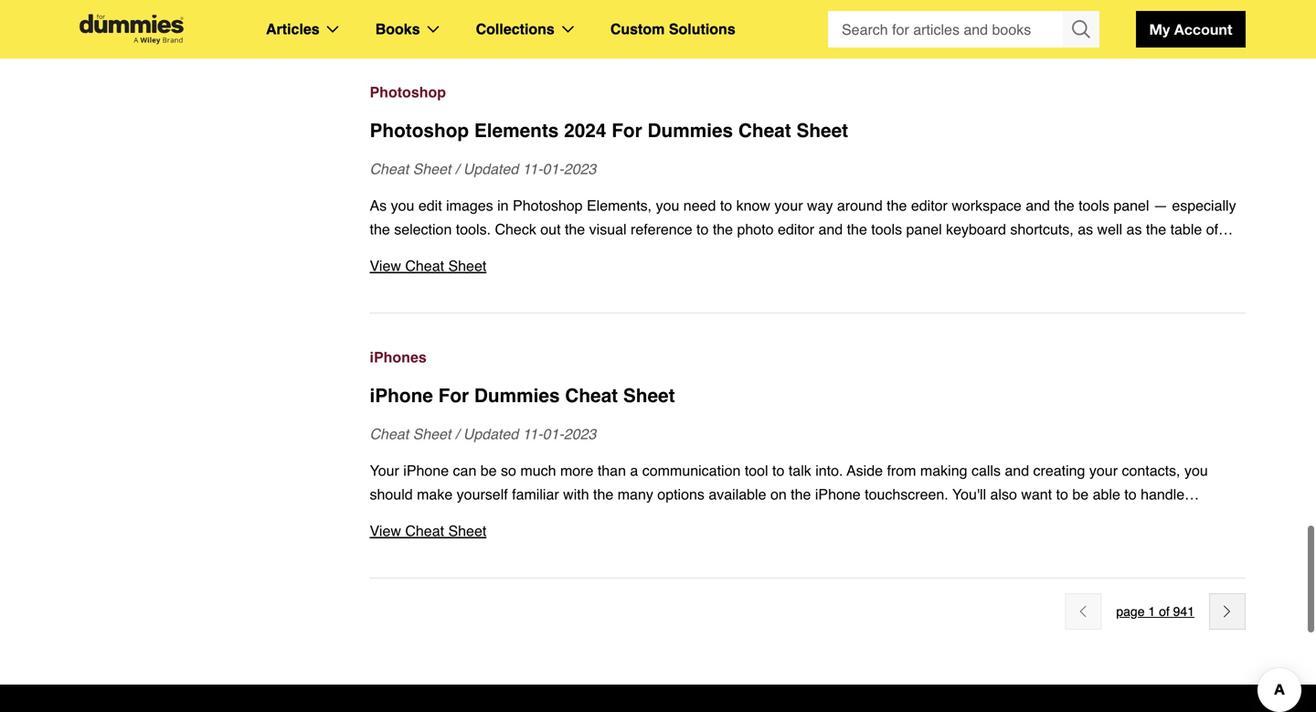 Task type: vqa. For each thing, say whether or not it's contained in the screenshot.
calls
yes



Task type: describe. For each thing, give the bounding box(es) containing it.
workspace
[[952, 197, 1022, 214]]

if
[[527, 533, 535, 550]]

page 1 of 941
[[1117, 604, 1195, 619]]

0 vertical spatial edit
[[419, 197, 442, 214]]

0 vertical spatial a
[[630, 462, 639, 479]]

as you edit images in photoshop elements, you need to know your way around the editor workspace and the tools panel — especially the selection tools.  check out the visual reference to the photo editor and the tools panel keyboard shortcuts, as well as the table of photoshop elements selection tricks.  having these references by your side will help you edit images in elements quickly and easily. view cheat sheet
[[370, 197, 1237, 274]]

the up shortcuts,
[[1055, 197, 1075, 214]]

books
[[376, 21, 420, 37]]

0 horizontal spatial editor
[[778, 221, 815, 238]]

so
[[501, 462, 517, 479]]

working.
[[783, 510, 837, 527]]

1 horizontal spatial tools
[[1079, 197, 1110, 214]]

quickly
[[1102, 244, 1146, 261]]

0 vertical spatial be
[[481, 462, 497, 479]]

2023 for dummies
[[564, 425, 597, 442]]

iphones
[[370, 349, 427, 366]]

cheat sheet / updated 11-01-2023 for for
[[370, 425, 597, 442]]

your right by
[[795, 244, 824, 261]]

around
[[837, 197, 883, 214]]

will
[[859, 244, 879, 261]]

your left way
[[775, 197, 803, 214]]

should
[[370, 486, 413, 503]]

1 vertical spatial for
[[439, 385, 469, 407]]

of inside page 1 of 941 button
[[1159, 604, 1170, 619]]

cheat inside view cheat sheet link
[[405, 522, 444, 539]]

recovery
[[1039, 533, 1095, 550]]

mode.
[[1099, 533, 1140, 550]]

discover
[[799, 533, 853, 550]]

1 as from the left
[[1078, 221, 1094, 238]]

photoshop elements 2024 for dummies cheat sheet link
[[370, 117, 1246, 144]]

photo
[[737, 221, 774, 238]]

view cheat sheet
[[370, 522, 487, 539]]

1 vertical spatial panel
[[907, 221, 942, 238]]

want
[[1022, 486, 1053, 503]]

you right help
[[915, 244, 938, 261]]

01- for 2024
[[543, 160, 564, 177]]

open book categories image
[[428, 26, 439, 33]]

siri.
[[424, 533, 450, 550]]

your iphone can be so much more than a communication tool to talk into. aside from making calls and creating your contacts, you should make yourself familiar with the many options available on the iphone touchscreen.  you'll also want to be able to handle troubleshooting when your apple device acts strangely or stops working. when you need a bit of levity, check out our 10 ways to have fun with siri.  and finally, if you have an iphone with face id, you'll discover how to put your iphone into recovery mode.
[[370, 462, 1234, 550]]

custom solutions link
[[611, 17, 736, 41]]

your up if
[[513, 510, 541, 527]]

easily.
[[1179, 244, 1219, 261]]

touchscreen.
[[865, 486, 949, 503]]

2 horizontal spatial with
[[672, 533, 698, 550]]

you up reference
[[656, 197, 680, 214]]

need inside as you edit images in photoshop elements, you need to know your way around the editor workspace and the tools panel — especially the selection tools.  check out the visual reference to the photo editor and the tools panel keyboard shortcuts, as well as the table of photoshop elements selection tricks.  having these references by your side will help you edit images in elements quickly and easily. view cheat sheet
[[684, 197, 716, 214]]

0 horizontal spatial dummies
[[474, 385, 560, 407]]

aside
[[847, 462, 883, 479]]

when
[[842, 510, 880, 527]]

to right "ways"
[[1186, 510, 1198, 527]]

more
[[560, 462, 594, 479]]

the down as at the left top of page
[[370, 221, 390, 238]]

view cheat sheet link for photoshop elements 2024 for dummies cheat sheet
[[370, 254, 1246, 278]]

open article categories image
[[327, 26, 339, 33]]

levity,
[[996, 510, 1032, 527]]

elements,
[[587, 197, 652, 214]]

stops
[[744, 510, 779, 527]]

options
[[658, 486, 705, 503]]

solutions
[[669, 21, 736, 37]]

11- for 2024
[[523, 160, 543, 177]]

check
[[495, 221, 537, 238]]

device
[[586, 510, 628, 527]]

know
[[737, 197, 771, 214]]

iphone for dummies cheat sheet link
[[370, 382, 1246, 409]]

contacts,
[[1122, 462, 1181, 479]]

your
[[370, 462, 399, 479]]

familiar
[[512, 486, 559, 503]]

you'll
[[953, 486, 987, 503]]

many
[[618, 486, 654, 503]]

on
[[771, 486, 787, 503]]

2 as from the left
[[1127, 221, 1142, 238]]

iphone up make
[[403, 462, 449, 479]]

tricks.
[[571, 244, 609, 261]]

visual
[[589, 221, 627, 238]]

elements left 2024
[[474, 120, 559, 142]]

custom
[[611, 21, 665, 37]]

way
[[807, 197, 833, 214]]

strangely
[[663, 510, 723, 527]]

can
[[453, 462, 477, 479]]

cheat sheet / updated 11-01-2023 for elements
[[370, 160, 597, 177]]

1 horizontal spatial be
[[1073, 486, 1089, 503]]

the right around
[[887, 197, 907, 214]]

open collections list image
[[562, 26, 574, 33]]

page 1 of 941 button
[[1117, 601, 1195, 623]]

cheat inside as you edit images in photoshop elements, you need to know your way around the editor workspace and the tools panel — especially the selection tools.  check out the visual reference to the photo editor and the tools panel keyboard shortcuts, as well as the table of photoshop elements selection tricks.  having these references by your side will help you edit images in elements quickly and easily. view cheat sheet
[[405, 257, 444, 274]]

to up these
[[697, 221, 709, 238]]

of inside as you edit images in photoshop elements, you need to know your way around the editor workspace and the tools panel — especially the selection tools.  check out the visual reference to the photo editor and the tools panel keyboard shortcuts, as well as the table of photoshop elements selection tricks.  having these references by your side will help you edit images in elements quickly and easily. view cheat sheet
[[1207, 221, 1219, 238]]

to left the talk
[[773, 462, 785, 479]]

id,
[[739, 533, 757, 550]]

out inside as you edit images in photoshop elements, you need to know your way around the editor workspace and the tools panel — especially the selection tools.  check out the visual reference to the photo editor and the tools panel keyboard shortcuts, as well as the table of photoshop elements selection tricks.  having these references by your side will help you edit images in elements quickly and easily. view cheat sheet
[[541, 221, 561, 238]]

elements down shortcuts,
[[1037, 244, 1098, 261]]

photoshop up check
[[513, 197, 583, 214]]

these
[[663, 244, 698, 261]]

updated for elements
[[463, 160, 519, 177]]

0 vertical spatial editor
[[911, 197, 948, 214]]

acts
[[633, 510, 659, 527]]

account
[[1175, 21, 1233, 38]]

/ for elements
[[455, 160, 459, 177]]

keyboard
[[946, 221, 1007, 238]]

finally,
[[483, 533, 523, 550]]

how
[[857, 533, 884, 550]]

and
[[453, 533, 479, 550]]

help
[[883, 244, 911, 261]]

and up shortcuts,
[[1026, 197, 1051, 214]]

1 horizontal spatial with
[[563, 486, 589, 503]]

0 vertical spatial dummies
[[648, 120, 733, 142]]

page
[[1117, 604, 1145, 619]]

tools.
[[456, 221, 491, 238]]

talk
[[789, 462, 812, 479]]

0 horizontal spatial with
[[394, 533, 420, 550]]

especially
[[1173, 197, 1237, 214]]

to right able
[[1125, 486, 1137, 503]]

make
[[417, 486, 453, 503]]

iphone down into.
[[815, 486, 861, 503]]

handle
[[1141, 486, 1185, 503]]

photoshop elements 2024 for dummies cheat sheet
[[370, 120, 849, 142]]

of inside your iphone can be so much more than a communication tool to talk into. aside from making calls and creating your contacts, you should make yourself familiar with the many options available on the iphone touchscreen.  you'll also want to be able to handle troubleshooting when your apple device acts strangely or stops working. when you need a bit of levity, check out our 10 ways to have fun with siri.  and finally, if you have an iphone with face id, you'll discover how to put your iphone into recovery mode.
[[980, 510, 992, 527]]

well
[[1098, 221, 1123, 238]]

you up the "handle"
[[1185, 462, 1209, 479]]

much
[[521, 462, 556, 479]]

available
[[709, 486, 767, 503]]

communication
[[643, 462, 741, 479]]

troubleshooting
[[370, 510, 470, 527]]

also
[[991, 486, 1018, 503]]

iphone inside iphone for dummies cheat sheet link
[[370, 385, 433, 407]]

the right on
[[791, 486, 811, 503]]

iphone down acts
[[623, 533, 668, 550]]



Task type: locate. For each thing, give the bounding box(es) containing it.
view inside as you edit images in photoshop elements, you need to know your way around the editor workspace and the tools panel — especially the selection tools.  check out the visual reference to the photo editor and the tools panel keyboard shortcuts, as well as the table of photoshop elements selection tricks.  having these references by your side will help you edit images in elements quickly and easily. view cheat sheet
[[370, 257, 401, 274]]

1 horizontal spatial panel
[[1114, 197, 1150, 214]]

and down table
[[1150, 244, 1175, 261]]

sheet
[[797, 120, 849, 142], [413, 160, 451, 177], [448, 257, 487, 274], [623, 385, 675, 407], [413, 425, 451, 442], [448, 522, 487, 539]]

be
[[481, 462, 497, 479], [1073, 486, 1089, 503]]

0 horizontal spatial have
[[566, 533, 598, 550]]

custom solutions
[[611, 21, 736, 37]]

able
[[1093, 486, 1121, 503]]

edit down the keyboard
[[942, 244, 966, 261]]

0 vertical spatial selection
[[394, 221, 452, 238]]

have right "ways"
[[1202, 510, 1234, 527]]

1 horizontal spatial a
[[948, 510, 956, 527]]

0 horizontal spatial of
[[980, 510, 992, 527]]

you right as at the left top of page
[[391, 197, 415, 214]]

creating
[[1034, 462, 1086, 479]]

0 vertical spatial /
[[455, 160, 459, 177]]

when
[[474, 510, 509, 527]]

iphone down bit
[[962, 533, 1007, 550]]

photoshop down as at the left top of page
[[370, 244, 440, 261]]

0 vertical spatial for
[[612, 120, 643, 142]]

1 horizontal spatial out
[[1079, 510, 1099, 527]]

updated
[[463, 160, 519, 177], [463, 425, 519, 442]]

references
[[702, 244, 772, 261]]

elements down tools.
[[444, 244, 505, 261]]

edit right as at the left top of page
[[419, 197, 442, 214]]

view down should
[[370, 522, 401, 539]]

iphone for dummies cheat sheet
[[370, 385, 675, 407]]

1 vertical spatial images
[[970, 244, 1017, 261]]

bit
[[960, 510, 976, 527]]

my
[[1150, 21, 1171, 38]]

photoshop down books
[[370, 84, 446, 100]]

you
[[391, 197, 415, 214], [656, 197, 680, 214], [915, 244, 938, 261], [1185, 462, 1209, 479], [884, 510, 907, 527], [539, 533, 562, 550]]

0 vertical spatial view
[[370, 257, 401, 274]]

calls
[[972, 462, 1001, 479]]

updated up tools.
[[463, 160, 519, 177]]

0 vertical spatial cheat sheet / updated 11-01-2023
[[370, 160, 597, 177]]

of right bit
[[980, 510, 992, 527]]

side
[[828, 244, 855, 261]]

with down strangely
[[672, 533, 698, 550]]

0 vertical spatial 11-
[[523, 160, 543, 177]]

images
[[446, 197, 493, 214], [970, 244, 1017, 261]]

editor up the keyboard
[[911, 197, 948, 214]]

01- up 'much'
[[543, 425, 564, 442]]

2023 up more
[[564, 425, 597, 442]]

your right put on the right of page
[[929, 533, 958, 550]]

elements
[[474, 120, 559, 142], [444, 244, 505, 261], [1037, 244, 1098, 261]]

logo image
[[70, 14, 193, 44]]

need up put on the right of page
[[911, 510, 944, 527]]

dummies
[[648, 120, 733, 142], [474, 385, 560, 407]]

1 updated from the top
[[463, 160, 519, 177]]

1 vertical spatial dummies
[[474, 385, 560, 407]]

1 view from the top
[[370, 257, 401, 274]]

1 01- from the top
[[543, 160, 564, 177]]

0 horizontal spatial a
[[630, 462, 639, 479]]

/ for for
[[455, 425, 459, 442]]

editor
[[911, 197, 948, 214], [778, 221, 815, 238]]

1 vertical spatial selection
[[509, 244, 567, 261]]

in down shortcuts,
[[1021, 244, 1033, 261]]

the
[[887, 197, 907, 214], [1055, 197, 1075, 214], [370, 221, 390, 238], [565, 221, 585, 238], [713, 221, 733, 238], [847, 221, 868, 238], [1146, 221, 1167, 238], [593, 486, 614, 503], [791, 486, 811, 503]]

updated up so
[[463, 425, 519, 442]]

selection down check
[[509, 244, 567, 261]]

and inside your iphone can be so much more than a communication tool to talk into. aside from making calls and creating your contacts, you should make yourself familiar with the many options available on the iphone touchscreen.  you'll also want to be able to handle troubleshooting when your apple device acts strangely or stops working. when you need a bit of levity, check out our 10 ways to have fun with siri.  and finally, if you have an iphone with face id, you'll discover how to put your iphone into recovery mode.
[[1005, 462, 1030, 479]]

tools up well
[[1079, 197, 1110, 214]]

you'll
[[762, 533, 795, 550]]

cheat sheet / updated 11-01-2023 up the can
[[370, 425, 597, 442]]

updated for for
[[463, 425, 519, 442]]

2 view cheat sheet link from the top
[[370, 519, 1246, 543]]

the up device
[[593, 486, 614, 503]]

view cheat sheet link for iphone for dummies cheat sheet
[[370, 519, 1246, 543]]

making
[[921, 462, 968, 479]]

need inside your iphone can be so much more than a communication tool to talk into. aside from making calls and creating your contacts, you should make yourself familiar with the many options available on the iphone touchscreen.  you'll also want to be able to handle troubleshooting when your apple device acts strangely or stops working. when you need a bit of levity, check out our 10 ways to have fun with siri.  and finally, if you have an iphone with face id, you'll discover how to put your iphone into recovery mode.
[[911, 510, 944, 527]]

/ up tools.
[[455, 160, 459, 177]]

for up the can
[[439, 385, 469, 407]]

Search for articles and books text field
[[828, 11, 1065, 48]]

to left put on the right of page
[[888, 533, 901, 550]]

a left bit
[[948, 510, 956, 527]]

0 horizontal spatial for
[[439, 385, 469, 407]]

images down the keyboard
[[970, 244, 1017, 261]]

2023 for 2024
[[564, 160, 597, 177]]

1 2023 from the top
[[564, 160, 597, 177]]

941
[[1174, 604, 1195, 619]]

1 vertical spatial 2023
[[564, 425, 597, 442]]

1 vertical spatial editor
[[778, 221, 815, 238]]

out left our
[[1079, 510, 1099, 527]]

apple
[[545, 510, 582, 527]]

2 updated from the top
[[463, 425, 519, 442]]

1 / from the top
[[455, 160, 459, 177]]

iphone
[[370, 385, 433, 407], [403, 462, 449, 479], [815, 486, 861, 503], [623, 533, 668, 550], [962, 533, 1007, 550]]

from
[[887, 462, 917, 479]]

tools
[[1079, 197, 1110, 214], [872, 221, 903, 238]]

0 vertical spatial 2023
[[564, 160, 597, 177]]

have
[[1202, 510, 1234, 527], [566, 533, 598, 550]]

or
[[727, 510, 740, 527]]

0 vertical spatial tools
[[1079, 197, 1110, 214]]

1 vertical spatial edit
[[942, 244, 966, 261]]

0 horizontal spatial in
[[498, 197, 509, 214]]

1 vertical spatial out
[[1079, 510, 1099, 527]]

1 vertical spatial 11-
[[523, 425, 543, 442]]

to down the creating
[[1057, 486, 1069, 503]]

2 horizontal spatial of
[[1207, 221, 1219, 238]]

0 vertical spatial panel
[[1114, 197, 1150, 214]]

0 horizontal spatial as
[[1078, 221, 1094, 238]]

1
[[1149, 604, 1156, 619]]

0 vertical spatial updated
[[463, 160, 519, 177]]

into.
[[816, 462, 843, 479]]

panel left '—'
[[1114, 197, 1150, 214]]

0 horizontal spatial tools
[[872, 221, 903, 238]]

0 horizontal spatial need
[[684, 197, 716, 214]]

1 vertical spatial be
[[1073, 486, 1089, 503]]

the up "references"
[[713, 221, 733, 238]]

1 cheat sheet / updated 11-01-2023 from the top
[[370, 160, 597, 177]]

by
[[776, 244, 791, 261]]

an
[[602, 533, 618, 550]]

view down as at the left top of page
[[370, 257, 401, 274]]

in up check
[[498, 197, 509, 214]]

edit
[[419, 197, 442, 214], [942, 244, 966, 261]]

cheat inside iphone for dummies cheat sheet link
[[565, 385, 618, 407]]

1 horizontal spatial have
[[1202, 510, 1234, 527]]

the up tricks.
[[565, 221, 585, 238]]

than
[[598, 462, 626, 479]]

0 vertical spatial have
[[1202, 510, 1234, 527]]

and up also
[[1005, 462, 1030, 479]]

iphone down iphones
[[370, 385, 433, 407]]

0 horizontal spatial out
[[541, 221, 561, 238]]

as left well
[[1078, 221, 1094, 238]]

1 vertical spatial a
[[948, 510, 956, 527]]

selection left tools.
[[394, 221, 452, 238]]

with down troubleshooting
[[394, 533, 420, 550]]

photoshop link
[[370, 80, 1246, 104]]

need
[[684, 197, 716, 214], [911, 510, 944, 527]]

1 vertical spatial cheat sheet / updated 11-01-2023
[[370, 425, 597, 442]]

1 horizontal spatial need
[[911, 510, 944, 527]]

editor up by
[[778, 221, 815, 238]]

11- for dummies
[[523, 425, 543, 442]]

0 vertical spatial images
[[446, 197, 493, 214]]

tools up help
[[872, 221, 903, 238]]

close this dialog image
[[1289, 638, 1308, 656]]

2024
[[564, 120, 607, 142]]

11- up 'much'
[[523, 425, 543, 442]]

view cheat sheet link down way
[[370, 254, 1246, 278]]

group
[[828, 11, 1100, 48]]

articles
[[266, 21, 320, 37]]

1 vertical spatial have
[[566, 533, 598, 550]]

1 horizontal spatial selection
[[509, 244, 567, 261]]

images up tools.
[[446, 197, 493, 214]]

have left an
[[566, 533, 598, 550]]

ways
[[1149, 510, 1182, 527]]

1 vertical spatial /
[[455, 425, 459, 442]]

—
[[1154, 197, 1168, 214]]

cheat
[[739, 120, 792, 142], [370, 160, 409, 177], [405, 257, 444, 274], [565, 385, 618, 407], [370, 425, 409, 442], [405, 522, 444, 539]]

1 horizontal spatial as
[[1127, 221, 1142, 238]]

view cheat sheet link down on
[[370, 519, 1246, 543]]

0 vertical spatial out
[[541, 221, 561, 238]]

be left so
[[481, 462, 497, 479]]

/ up the can
[[455, 425, 459, 442]]

sheet inside as you edit images in photoshop elements, you need to know your way around the editor workspace and the tools panel — especially the selection tools.  check out the visual reference to the photo editor and the tools panel keyboard shortcuts, as well as the table of photoshop elements selection tricks.  having these references by your side will help you edit images in elements quickly and easily. view cheat sheet
[[448, 257, 487, 274]]

1 horizontal spatial dummies
[[648, 120, 733, 142]]

shortcuts,
[[1011, 221, 1074, 238]]

1 horizontal spatial editor
[[911, 197, 948, 214]]

1 vertical spatial 01-
[[543, 425, 564, 442]]

1 vertical spatial view
[[370, 522, 401, 539]]

1 vertical spatial view cheat sheet link
[[370, 519, 1246, 543]]

1 vertical spatial in
[[1021, 244, 1033, 261]]

panel
[[1114, 197, 1150, 214], [907, 221, 942, 238]]

table
[[1171, 221, 1203, 238]]

0 vertical spatial of
[[1207, 221, 1219, 238]]

the down '—'
[[1146, 221, 1167, 238]]

you right if
[[539, 533, 562, 550]]

1 vertical spatial of
[[980, 510, 992, 527]]

out right check
[[541, 221, 561, 238]]

iphones link
[[370, 345, 1246, 369]]

0 horizontal spatial images
[[446, 197, 493, 214]]

having
[[613, 244, 659, 261]]

2 2023 from the top
[[564, 425, 597, 442]]

as
[[1078, 221, 1094, 238], [1127, 221, 1142, 238]]

my account link
[[1137, 11, 1246, 48]]

1 horizontal spatial edit
[[942, 244, 966, 261]]

0 vertical spatial view cheat sheet link
[[370, 254, 1246, 278]]

2 cheat sheet / updated 11-01-2023 from the top
[[370, 425, 597, 442]]

1 horizontal spatial of
[[1159, 604, 1170, 619]]

cheat inside photoshop elements 2024 for dummies cheat sheet link
[[739, 120, 792, 142]]

1 vertical spatial updated
[[463, 425, 519, 442]]

photoshop up as at the left top of page
[[370, 120, 469, 142]]

with down more
[[563, 486, 589, 503]]

into
[[1011, 533, 1035, 550]]

01- down photoshop elements 2024 for dummies cheat sheet on the top of the page
[[543, 160, 564, 177]]

11- up check
[[523, 160, 543, 177]]

of down the especially
[[1207, 221, 1219, 238]]

0 horizontal spatial be
[[481, 462, 497, 479]]

panel up help
[[907, 221, 942, 238]]

1 horizontal spatial for
[[612, 120, 643, 142]]

1 vertical spatial tools
[[872, 221, 903, 238]]

your
[[775, 197, 803, 214], [795, 244, 824, 261], [1090, 462, 1118, 479], [513, 510, 541, 527], [929, 533, 958, 550]]

1 view cheat sheet link from the top
[[370, 254, 1246, 278]]

for right 2024
[[612, 120, 643, 142]]

of right 1
[[1159, 604, 1170, 619]]

as right well
[[1127, 221, 1142, 238]]

be left able
[[1073, 486, 1089, 503]]

a
[[630, 462, 639, 479], [948, 510, 956, 527]]

our
[[1103, 510, 1124, 527]]

1 horizontal spatial images
[[970, 244, 1017, 261]]

your up able
[[1090, 462, 1118, 479]]

to left know
[[720, 197, 733, 214]]

2 01- from the top
[[543, 425, 564, 442]]

you down touchscreen.
[[884, 510, 907, 527]]

0 horizontal spatial edit
[[419, 197, 442, 214]]

01-
[[543, 160, 564, 177], [543, 425, 564, 442]]

10
[[1128, 510, 1145, 527]]

check
[[1036, 510, 1075, 527]]

cheat sheet / updated 11-01-2023
[[370, 160, 597, 177], [370, 425, 597, 442]]

0 horizontal spatial selection
[[394, 221, 452, 238]]

face
[[702, 533, 735, 550]]

as
[[370, 197, 387, 214]]

2023 down 2024
[[564, 160, 597, 177]]

0 vertical spatial in
[[498, 197, 509, 214]]

yourself
[[457, 486, 508, 503]]

0 horizontal spatial panel
[[907, 221, 942, 238]]

2 view from the top
[[370, 522, 401, 539]]

out
[[541, 221, 561, 238], [1079, 510, 1099, 527]]

1 vertical spatial need
[[911, 510, 944, 527]]

01- for dummies
[[543, 425, 564, 442]]

need up reference
[[684, 197, 716, 214]]

0 vertical spatial need
[[684, 197, 716, 214]]

my account
[[1150, 21, 1233, 38]]

a right than
[[630, 462, 639, 479]]

0 vertical spatial 01-
[[543, 160, 564, 177]]

out inside your iphone can be so much more than a communication tool to talk into. aside from making calls and creating your contacts, you should make yourself familiar with the many options available on the iphone touchscreen.  you'll also want to be able to handle troubleshooting when your apple device acts strangely or stops working. when you need a bit of levity, check out our 10 ways to have fun with siri.  and finally, if you have an iphone with face id, you'll discover how to put your iphone into recovery mode.
[[1079, 510, 1099, 527]]

cheat sheet / updated 11-01-2023 up tools.
[[370, 160, 597, 177]]

2 / from the top
[[455, 425, 459, 442]]

1 11- from the top
[[523, 160, 543, 177]]

the down around
[[847, 221, 868, 238]]

1 horizontal spatial in
[[1021, 244, 1033, 261]]

and up side
[[819, 221, 843, 238]]

2 11- from the top
[[523, 425, 543, 442]]

2 vertical spatial of
[[1159, 604, 1170, 619]]



